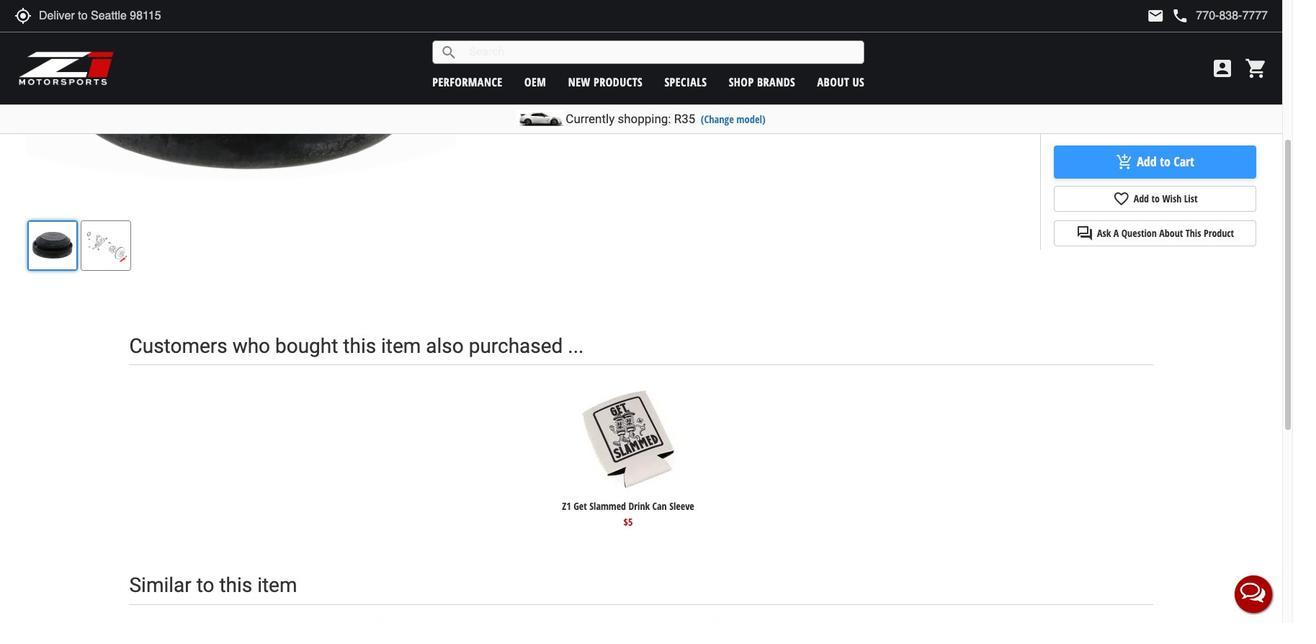 Task type: vqa. For each thing, say whether or not it's contained in the screenshot.
New Products Link
yes



Task type: locate. For each thing, give the bounding box(es) containing it.
list
[[1185, 192, 1198, 205]]

0 vertical spatial add
[[1138, 153, 1158, 170]]

sleeve
[[670, 499, 695, 513]]

to left cart
[[1161, 153, 1171, 170]]

0 vertical spatial this
[[967, 11, 985, 24]]

add inside add_shopping_cart add to cart
[[1138, 153, 1158, 170]]

new products
[[569, 74, 643, 90]]

hole
[[782, 11, 805, 24]]

add
[[1138, 153, 1158, 170], [1134, 192, 1150, 205]]

2 vertical spatial this
[[219, 574, 252, 598]]

also left the purchased
[[426, 334, 464, 358]]

1 vertical spatial about
[[1160, 226, 1184, 240]]

also inside the rear brake rotor plug has also been called the rotor hole plug or inspection plug. since this is made of rubber, it could eventually dry out and rot.
[[643, 11, 665, 24]]

1 rotor from the left
[[564, 11, 592, 24]]

to for wish
[[1152, 192, 1161, 205]]

dry
[[662, 28, 678, 41]]

about
[[818, 74, 850, 90], [1160, 226, 1184, 240]]

2 horizontal spatial to
[[1161, 153, 1171, 170]]

new products link
[[569, 74, 643, 90]]

search
[[441, 44, 458, 61]]

could
[[575, 28, 603, 41]]

similar
[[129, 574, 192, 598]]

2
[[567, 50, 573, 66]]

...
[[568, 334, 584, 358]]

to inside add_shopping_cart add to cart
[[1161, 153, 1171, 170]]

0 horizontal spatial also
[[426, 334, 464, 358]]

sold
[[481, 50, 500, 66]]

purchased
[[469, 334, 563, 358]]

plug.
[[905, 11, 932, 24]]

1 vertical spatial add
[[1134, 192, 1150, 205]]

1 horizontal spatial also
[[643, 11, 665, 24]]

add right favorite_border
[[1134, 192, 1150, 205]]

customers
[[129, 334, 228, 358]]

vehicle.
[[635, 50, 669, 66]]

0 horizontal spatial plug
[[596, 11, 619, 24]]

1 vertical spatial to
[[1152, 192, 1161, 205]]

0 vertical spatial to
[[1161, 153, 1171, 170]]

1 vertical spatial item
[[257, 574, 297, 598]]

to right similar
[[197, 574, 214, 598]]

1 horizontal spatial this
[[343, 334, 376, 358]]

specials link
[[665, 74, 707, 90]]

rotor right the
[[750, 11, 778, 24]]

0 vertical spatial also
[[643, 11, 665, 24]]

about left this in the top right of the page
[[1160, 226, 1184, 240]]

to left the wish
[[1152, 192, 1161, 205]]

individually
[[502, 50, 556, 66]]

drink
[[629, 499, 650, 513]]

1 horizontal spatial to
[[1152, 192, 1161, 205]]

0 horizontal spatial about
[[818, 74, 850, 90]]

to inside favorite_border add to wish list
[[1152, 192, 1161, 205]]

2 vertical spatial to
[[197, 574, 214, 598]]

rubber,
[[526, 28, 562, 41]]

plug
[[596, 11, 619, 24], [809, 11, 832, 24]]

ask
[[1098, 226, 1112, 240]]

plug left or
[[809, 11, 832, 24]]

rotor
[[564, 11, 592, 24], [750, 11, 778, 24]]

phone
[[1172, 7, 1190, 25]]

model)
[[737, 112, 766, 126]]

the rear brake rotor plug has also been called the rotor hole plug or inspection plug. since this is made of rubber, it could eventually dry out and rot.
[[481, 11, 997, 41]]

0 horizontal spatial item
[[257, 574, 297, 598]]

(change model) link
[[701, 112, 766, 126]]

also up dry
[[643, 11, 665, 24]]

who
[[233, 334, 270, 358]]

1 horizontal spatial rotor
[[750, 11, 778, 24]]

mail link
[[1148, 7, 1165, 25]]

this
[[1186, 226, 1202, 240]]

to
[[1161, 153, 1171, 170], [1152, 192, 1161, 205], [197, 574, 214, 598]]

or
[[835, 11, 845, 24]]

mail phone
[[1148, 7, 1190, 25]]

1 horizontal spatial plug
[[809, 11, 832, 24]]

item
[[381, 334, 421, 358], [257, 574, 297, 598]]

oem
[[525, 74, 547, 90]]

rot.
[[724, 28, 741, 41]]

rotor up it
[[564, 11, 592, 24]]

brake
[[530, 11, 561, 24]]

mail
[[1148, 7, 1165, 25]]

0 horizontal spatial rotor
[[564, 11, 592, 24]]

2 horizontal spatial this
[[967, 11, 985, 24]]

cart
[[1175, 153, 1195, 170]]

0 vertical spatial item
[[381, 334, 421, 358]]

oem link
[[525, 74, 547, 90]]

inspection
[[848, 11, 902, 24]]

also
[[643, 11, 665, 24], [426, 334, 464, 358]]

1 plug from the left
[[596, 11, 619, 24]]

shop brands
[[729, 74, 796, 90]]

shop brands link
[[729, 74, 796, 90]]

|
[[559, 50, 564, 66]]

per
[[617, 50, 632, 66]]

currently shopping: r35 (change model)
[[566, 112, 766, 126]]

1 horizontal spatial about
[[1160, 226, 1184, 240]]

0 horizontal spatial to
[[197, 574, 214, 598]]

(change
[[701, 112, 734, 126]]

plug left has
[[596, 11, 619, 24]]

add right add_shopping_cart
[[1138, 153, 1158, 170]]

been
[[668, 11, 693, 24]]

about left us
[[818, 74, 850, 90]]

bought
[[275, 334, 338, 358]]

this
[[967, 11, 985, 24], [343, 334, 376, 358], [219, 574, 252, 598]]

made
[[481, 28, 510, 41]]

account_box
[[1212, 57, 1235, 80]]

sold individually | 2 required per vehicle.
[[481, 50, 669, 66]]

add inside favorite_border add to wish list
[[1134, 192, 1150, 205]]



Task type: describe. For each thing, give the bounding box(es) containing it.
shopping_cart link
[[1242, 57, 1269, 80]]

this inside the rear brake rotor plug has also been called the rotor hole plug or inspection plug. since this is made of rubber, it could eventually dry out and rot.
[[967, 11, 985, 24]]

customers who bought this item also purchased ...
[[129, 334, 584, 358]]

specials
[[665, 74, 707, 90]]

0 horizontal spatial this
[[219, 574, 252, 598]]

to for cart
[[1161, 153, 1171, 170]]

performance
[[433, 74, 503, 90]]

has
[[622, 11, 640, 24]]

currently
[[566, 112, 615, 126]]

slammed
[[590, 499, 626, 513]]

question_answer
[[1077, 225, 1094, 242]]

1 horizontal spatial item
[[381, 334, 421, 358]]

us
[[853, 74, 865, 90]]

required
[[576, 50, 614, 66]]

1 vertical spatial also
[[426, 334, 464, 358]]

r35
[[675, 112, 696, 126]]

about inside question_answer ask a question about this product
[[1160, 226, 1184, 240]]

add_shopping_cart add to cart
[[1117, 153, 1195, 171]]

is
[[988, 11, 997, 24]]

shopping:
[[618, 112, 672, 126]]

2 plug from the left
[[809, 11, 832, 24]]

1 vertical spatial this
[[343, 334, 376, 358]]

similar to this item
[[129, 574, 297, 598]]

phone link
[[1172, 7, 1269, 25]]

since
[[935, 11, 964, 24]]

the
[[481, 11, 500, 24]]

shop
[[729, 74, 754, 90]]

my_location
[[14, 7, 32, 25]]

favorite_border
[[1114, 190, 1131, 208]]

a
[[1114, 226, 1120, 240]]

get
[[574, 499, 587, 513]]

rear
[[503, 11, 527, 24]]

about us link
[[818, 74, 865, 90]]

shopping_cart
[[1246, 57, 1269, 80]]

account_box link
[[1208, 57, 1238, 80]]

wish
[[1163, 192, 1182, 205]]

add_shopping_cart
[[1117, 154, 1134, 171]]

and
[[701, 28, 721, 41]]

0 vertical spatial about
[[818, 74, 850, 90]]

add for add to cart
[[1138, 153, 1158, 170]]

products
[[594, 74, 643, 90]]

z1 get slammed drink can sleeve $5
[[562, 499, 695, 529]]

performance link
[[433, 74, 503, 90]]

the
[[730, 11, 747, 24]]

of
[[513, 28, 523, 41]]

product
[[1205, 226, 1235, 240]]

out
[[681, 28, 698, 41]]

about us
[[818, 74, 865, 90]]

2 rotor from the left
[[750, 11, 778, 24]]

eventually
[[607, 28, 658, 41]]

called
[[697, 11, 727, 24]]

brands
[[758, 74, 796, 90]]

favorite_border add to wish list
[[1114, 190, 1198, 208]]

it
[[565, 28, 572, 41]]

question_answer ask a question about this product
[[1077, 225, 1235, 242]]

z1
[[562, 499, 571, 513]]

add for add to wish list
[[1134, 192, 1150, 205]]

question
[[1122, 226, 1158, 240]]

z1 motorsports logo image
[[18, 50, 115, 87]]

can
[[653, 499, 667, 513]]

$5
[[624, 515, 633, 529]]

new
[[569, 74, 591, 90]]

Search search field
[[458, 41, 865, 63]]



